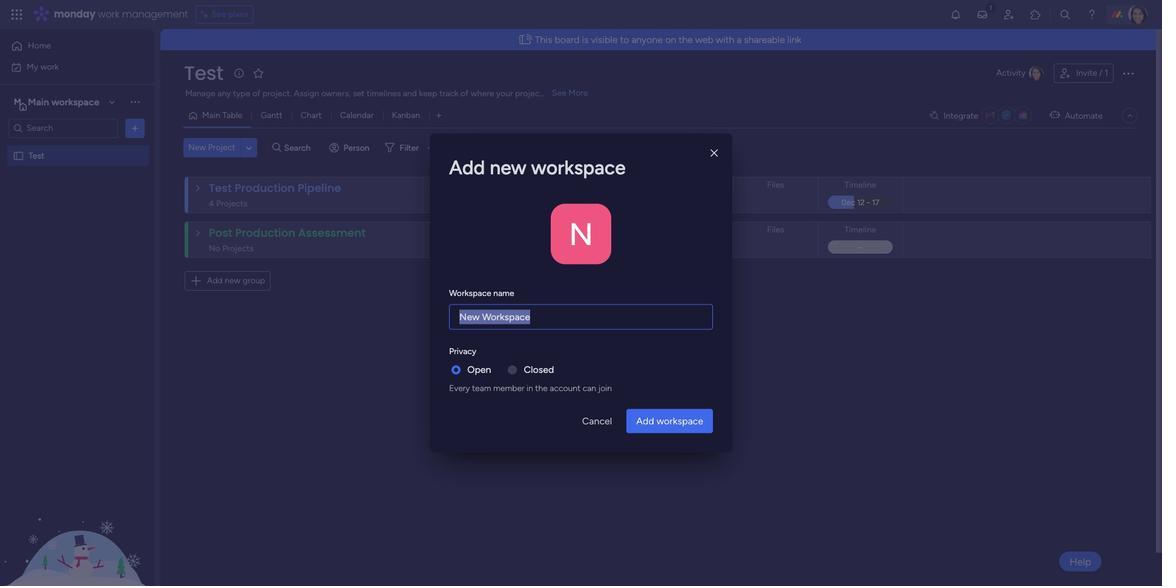 Task type: describe. For each thing, give the bounding box(es) containing it.
management
[[122, 7, 188, 21]]

person
[[344, 143, 370, 153]]

automate
[[1065, 110, 1103, 121]]

add to favorites image
[[252, 67, 264, 79]]

autopilot image
[[1050, 107, 1060, 123]]

to
[[620, 34, 629, 45]]

n
[[569, 215, 593, 253]]

m
[[14, 97, 21, 107]]

type
[[233, 88, 250, 99]]

timeline for 2nd timeline field from the bottom of the page
[[845, 180, 876, 190]]

1 horizontal spatial the
[[679, 34, 693, 45]]

workspace name heading
[[449, 287, 514, 299]]

calendar button
[[331, 106, 383, 125]]

workspace image containing m
[[12, 95, 24, 109]]

add view image
[[436, 111, 441, 120]]

see plans
[[212, 9, 248, 19]]

can
[[583, 383, 596, 393]]

person button
[[324, 138, 377, 157]]

add new group button
[[185, 271, 271, 291]]

your
[[496, 88, 513, 99]]

post
[[209, 225, 232, 240]]

privacy
[[449, 346, 476, 356]]

workspace for add workspace
[[657, 415, 703, 427]]

Search field
[[281, 139, 318, 156]]

activity
[[997, 68, 1026, 78]]

select product image
[[11, 8, 23, 21]]

name
[[493, 288, 514, 298]]

see plans button
[[195, 5, 254, 24]]

project
[[515, 88, 543, 99]]

main workspace
[[28, 96, 99, 107]]

calendar
[[340, 110, 374, 120]]

new for workspace
[[490, 156, 527, 179]]

workspace image containing n
[[551, 204, 611, 264]]

gantt button
[[251, 106, 292, 125]]

lottie animation element
[[0, 464, 154, 586]]

new for group
[[225, 275, 241, 286]]

see for see plans
[[212, 9, 226, 19]]

on
[[665, 34, 676, 45]]

2 timeline field from the top
[[842, 223, 879, 237]]

invite
[[1076, 68, 1098, 78]]

cancel button
[[573, 409, 622, 433]]

add workspace button
[[627, 409, 713, 433]]

2 due from the top
[[589, 225, 604, 235]]

2 of from the left
[[461, 88, 469, 99]]

chart
[[301, 110, 322, 120]]

timelines
[[367, 88, 401, 99]]

1 due date field from the top
[[586, 179, 627, 192]]

account
[[550, 383, 581, 393]]

track
[[439, 88, 459, 99]]

invite / 1
[[1076, 68, 1108, 78]]

web
[[695, 34, 714, 45]]

my
[[27, 61, 38, 72]]

timeline for first timeline field from the bottom of the page
[[845, 225, 876, 235]]

see for see more
[[552, 88, 567, 98]]

every
[[449, 383, 470, 393]]

link
[[788, 34, 802, 45]]

integrate
[[944, 110, 979, 121]]

workspace selection element
[[12, 95, 101, 110]]

filter
[[400, 143, 419, 153]]

is
[[582, 34, 589, 45]]

Post Production Assessment field
[[206, 225, 369, 241]]

board
[[555, 34, 580, 45]]

1 files field from the top
[[764, 179, 787, 192]]

notifications image
[[950, 8, 962, 21]]

n button
[[551, 204, 611, 264]]

files for 1st files field
[[767, 180, 784, 190]]

add workspace
[[636, 415, 703, 427]]

1 timeline field from the top
[[842, 179, 879, 192]]

new
[[188, 142, 206, 153]]

test production pipeline
[[209, 180, 341, 196]]

add for add new workspace
[[449, 156, 485, 179]]

angle down image
[[246, 143, 252, 152]]

keep
[[419, 88, 437, 99]]

this
[[535, 34, 552, 45]]

open button
[[467, 362, 491, 377]]

1 image
[[986, 1, 996, 14]]

table
[[222, 110, 242, 120]]

close image
[[711, 148, 718, 157]]

pipeline
[[298, 180, 341, 196]]

2 date from the top
[[606, 225, 623, 235]]

assessment
[[298, 225, 366, 240]]

in
[[527, 383, 533, 393]]

production for test
[[235, 180, 295, 196]]

test inside test list box
[[28, 150, 44, 161]]

add for add workspace
[[636, 415, 654, 427]]

privacy element
[[449, 362, 713, 394]]

2 due date field from the top
[[586, 223, 627, 237]]

workspace name
[[449, 288, 514, 298]]

kanban
[[392, 110, 420, 120]]

1 date from the top
[[606, 180, 623, 190]]

closed button
[[524, 362, 554, 377]]

search everything image
[[1059, 8, 1072, 21]]

visible
[[591, 34, 618, 45]]

main table button
[[183, 106, 251, 125]]

james peterson image
[[1128, 5, 1148, 24]]

this  board is visible to anyone on the web with a shareable link
[[535, 34, 802, 45]]

main for main table
[[202, 110, 220, 120]]



Task type: vqa. For each thing, say whether or not it's contained in the screenshot.
topmost Test
yes



Task type: locate. For each thing, give the bounding box(es) containing it.
1 vertical spatial timeline field
[[842, 223, 879, 237]]

0 vertical spatial due date field
[[586, 179, 627, 192]]

2 horizontal spatial workspace
[[657, 415, 703, 427]]

new project button
[[183, 138, 240, 157]]

activity button
[[992, 64, 1049, 83]]

2 due date from the top
[[589, 225, 623, 235]]

0 vertical spatial due
[[589, 180, 604, 190]]

0 horizontal spatial new
[[225, 275, 241, 286]]

0 horizontal spatial workspace
[[51, 96, 99, 107]]

any
[[217, 88, 231, 99]]

1 vertical spatial due
[[589, 225, 604, 235]]

0 vertical spatial workspace
[[51, 96, 99, 107]]

0 vertical spatial main
[[28, 96, 49, 107]]

0 vertical spatial production
[[235, 180, 295, 196]]

see left more
[[552, 88, 567, 98]]

help button
[[1060, 552, 1102, 571]]

1 horizontal spatial see
[[552, 88, 567, 98]]

1
[[1105, 68, 1108, 78]]

and
[[403, 88, 417, 99]]

a
[[737, 34, 742, 45]]

0 vertical spatial new
[[490, 156, 527, 179]]

1 vertical spatial workspace
[[531, 156, 626, 179]]

1 horizontal spatial add
[[449, 156, 485, 179]]

workspace for main workspace
[[51, 96, 99, 107]]

the
[[679, 34, 693, 45], [535, 383, 548, 393]]

1 of from the left
[[252, 88, 260, 99]]

see left plans
[[212, 9, 226, 19]]

0 vertical spatial add
[[449, 156, 485, 179]]

files for 1st files field from the bottom
[[767, 225, 784, 235]]

0 vertical spatial files field
[[764, 179, 787, 192]]

1 due from the top
[[589, 180, 604, 190]]

public board image
[[13, 150, 24, 161]]

see more link
[[551, 87, 589, 99]]

test right public board image
[[28, 150, 44, 161]]

project
[[208, 142, 235, 153]]

set
[[353, 88, 365, 99]]

gantt
[[261, 110, 282, 120]]

0 vertical spatial timeline field
[[842, 179, 879, 192]]

date up n popup button
[[606, 180, 623, 190]]

test up manage
[[184, 59, 223, 87]]

add for add new group
[[207, 275, 223, 286]]

arrow down image
[[423, 140, 438, 155]]

new inside button
[[225, 275, 241, 286]]

1 vertical spatial test
[[28, 150, 44, 161]]

workspace
[[449, 288, 491, 298]]

workspace inside heading
[[531, 156, 626, 179]]

main table
[[202, 110, 242, 120]]

0 vertical spatial test
[[184, 59, 223, 87]]

see inside button
[[212, 9, 226, 19]]

add new workspace heading
[[449, 153, 713, 182]]

show board description image
[[232, 67, 246, 79]]

work for my
[[40, 61, 59, 72]]

v2 search image
[[272, 141, 281, 155]]

work right my at the top left of the page
[[40, 61, 59, 72]]

Timeline field
[[842, 179, 879, 192], [842, 223, 879, 237]]

main left table
[[202, 110, 220, 120]]

work for monday
[[98, 7, 120, 21]]

group
[[243, 275, 265, 286]]

test inside test production pipeline field
[[209, 180, 232, 196]]

0 vertical spatial files
[[767, 180, 784, 190]]

1 horizontal spatial workspace image
[[551, 204, 611, 264]]

main inside workspace selection element
[[28, 96, 49, 107]]

main
[[28, 96, 49, 107], [202, 110, 220, 120]]

2 vertical spatial test
[[209, 180, 232, 196]]

member
[[493, 383, 525, 393]]

see
[[212, 9, 226, 19], [552, 88, 567, 98]]

Test Production Pipeline field
[[206, 180, 344, 196]]

lottie animation image
[[0, 464, 154, 586]]

test down project
[[209, 180, 232, 196]]

/
[[1100, 68, 1103, 78]]

invite / 1 button
[[1054, 64, 1114, 83]]

collapse board header image
[[1125, 111, 1135, 120]]

2 files field from the top
[[764, 223, 787, 237]]

every team member in the account can join
[[449, 383, 612, 393]]

manage
[[185, 88, 215, 99]]

of right track
[[461, 88, 469, 99]]

apps image
[[1030, 8, 1042, 21]]

2 horizontal spatial add
[[636, 415, 654, 427]]

filter button
[[380, 138, 438, 157]]

owners,
[[321, 88, 351, 99]]

0 vertical spatial see
[[212, 9, 226, 19]]

2 vertical spatial workspace
[[657, 415, 703, 427]]

1 vertical spatial due date field
[[586, 223, 627, 237]]

due
[[589, 180, 604, 190], [589, 225, 604, 235]]

anyone
[[632, 34, 663, 45]]

1 vertical spatial add
[[207, 275, 223, 286]]

new project
[[188, 142, 235, 153]]

more
[[569, 88, 588, 98]]

production for post
[[235, 225, 295, 240]]

date right the n at the top of page
[[606, 225, 623, 235]]

1 vertical spatial see
[[552, 88, 567, 98]]

Workspace name field
[[449, 304, 713, 330]]

0 horizontal spatial of
[[252, 88, 260, 99]]

1 timeline from the top
[[845, 180, 876, 190]]

0 horizontal spatial see
[[212, 9, 226, 19]]

chart button
[[292, 106, 331, 125]]

invite members image
[[1003, 8, 1015, 21]]

2 vertical spatial add
[[636, 415, 654, 427]]

inbox image
[[977, 8, 989, 21]]

1 vertical spatial files field
[[764, 223, 787, 237]]

plans
[[228, 9, 248, 19]]

1 vertical spatial files
[[767, 225, 784, 235]]

0 vertical spatial work
[[98, 7, 120, 21]]

kanban button
[[383, 106, 429, 125]]

add new group
[[207, 275, 265, 286]]

new
[[490, 156, 527, 179], [225, 275, 241, 286]]

1 vertical spatial due date
[[589, 225, 623, 235]]

of
[[252, 88, 260, 99], [461, 88, 469, 99]]

where
[[471, 88, 494, 99]]

help image
[[1086, 8, 1098, 21]]

join
[[598, 383, 612, 393]]

due date
[[589, 180, 623, 190], [589, 225, 623, 235]]

open
[[467, 364, 491, 375]]

1 horizontal spatial of
[[461, 88, 469, 99]]

closed
[[524, 364, 554, 375]]

1 vertical spatial new
[[225, 275, 241, 286]]

production
[[235, 180, 295, 196], [235, 225, 295, 240]]

main inside button
[[202, 110, 220, 120]]

0 horizontal spatial add
[[207, 275, 223, 286]]

1 vertical spatial date
[[606, 225, 623, 235]]

stands.
[[545, 88, 572, 99]]

with
[[716, 34, 735, 45]]

of right type
[[252, 88, 260, 99]]

workspace image
[[12, 95, 24, 109], [551, 204, 611, 264]]

test list box
[[0, 143, 154, 329]]

workspace inside button
[[657, 415, 703, 427]]

Files field
[[764, 179, 787, 192], [764, 223, 787, 237]]

main right the m
[[28, 96, 49, 107]]

home button
[[7, 36, 130, 56]]

work
[[98, 7, 120, 21], [40, 61, 59, 72]]

0 horizontal spatial work
[[40, 61, 59, 72]]

1 vertical spatial work
[[40, 61, 59, 72]]

home
[[28, 41, 51, 51]]

add new workspace
[[449, 156, 626, 179]]

0 horizontal spatial workspace image
[[12, 95, 24, 109]]

my work button
[[7, 57, 130, 77]]

2 files from the top
[[767, 225, 784, 235]]

manage any type of project. assign owners, set timelines and keep track of where your project stands.
[[185, 88, 572, 99]]

project.
[[263, 88, 292, 99]]

1 due date from the top
[[589, 180, 623, 190]]

1 vertical spatial main
[[202, 110, 220, 120]]

shareable
[[744, 34, 785, 45]]

Test field
[[181, 59, 226, 87]]

date
[[606, 180, 623, 190], [606, 225, 623, 235]]

add inside heading
[[449, 156, 485, 179]]

production right the post
[[235, 225, 295, 240]]

dapulse integrations image
[[930, 111, 939, 120]]

help
[[1070, 555, 1092, 568]]

Due date field
[[586, 179, 627, 192], [586, 223, 627, 237]]

option
[[0, 145, 154, 147]]

0 horizontal spatial the
[[535, 383, 548, 393]]

2 timeline from the top
[[845, 225, 876, 235]]

1 horizontal spatial new
[[490, 156, 527, 179]]

1 files from the top
[[767, 180, 784, 190]]

assign
[[294, 88, 319, 99]]

0 vertical spatial date
[[606, 180, 623, 190]]

cancel
[[582, 415, 612, 427]]

1 horizontal spatial work
[[98, 7, 120, 21]]

main for main workspace
[[28, 96, 49, 107]]

0 horizontal spatial main
[[28, 96, 49, 107]]

production down v2 search icon
[[235, 180, 295, 196]]

1 vertical spatial workspace image
[[551, 204, 611, 264]]

privacy heading
[[449, 345, 476, 357]]

0 vertical spatial workspace image
[[12, 95, 24, 109]]

see more
[[552, 88, 588, 98]]

the inside 'privacy' element
[[535, 383, 548, 393]]

1 horizontal spatial workspace
[[531, 156, 626, 179]]

Search in workspace field
[[25, 121, 101, 135]]

new inside heading
[[490, 156, 527, 179]]

my work
[[27, 61, 59, 72]]

0 vertical spatial due date
[[589, 180, 623, 190]]

test
[[184, 59, 223, 87], [28, 150, 44, 161], [209, 180, 232, 196]]

1 vertical spatial timeline
[[845, 225, 876, 235]]

0 vertical spatial timeline
[[845, 180, 876, 190]]

1 vertical spatial the
[[535, 383, 548, 393]]

timeline
[[845, 180, 876, 190], [845, 225, 876, 235]]

work right the monday
[[98, 7, 120, 21]]

1 vertical spatial production
[[235, 225, 295, 240]]

the right in
[[535, 383, 548, 393]]

workspace
[[51, 96, 99, 107], [531, 156, 626, 179], [657, 415, 703, 427]]

the right on at right
[[679, 34, 693, 45]]

work inside button
[[40, 61, 59, 72]]

1 horizontal spatial main
[[202, 110, 220, 120]]

0 vertical spatial the
[[679, 34, 693, 45]]

monday
[[54, 7, 95, 21]]



